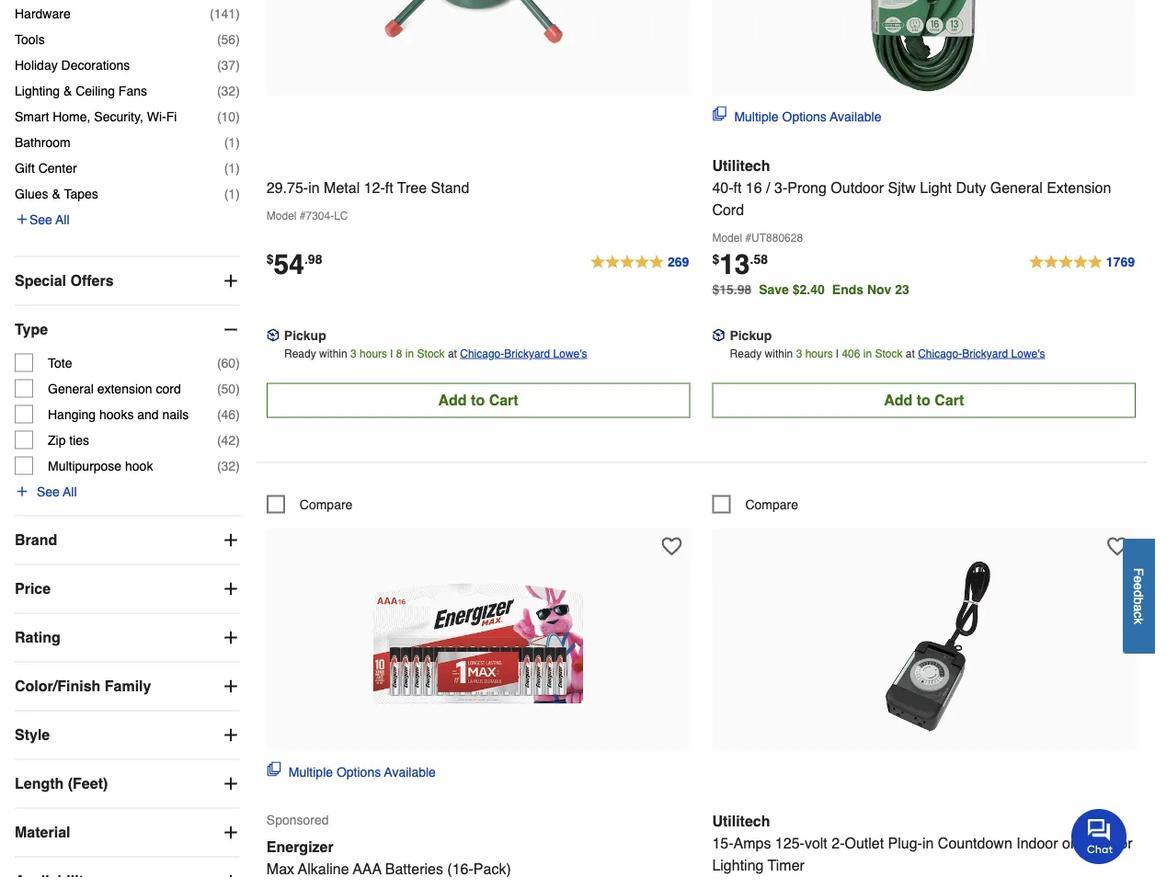 Task type: describe. For each thing, give the bounding box(es) containing it.
stock for 406
[[875, 347, 903, 360]]

glues
[[15, 186, 48, 201]]

.58
[[750, 252, 768, 267]]

3 for 8
[[351, 347, 357, 360]]

price
[[15, 580, 51, 598]]

chicago- for 8
[[460, 347, 504, 360]]

k
[[1132, 618, 1147, 625]]

269 button
[[590, 251, 690, 273]]

13
[[720, 248, 750, 280]]

available for multiple options available link related to utilitech 40-ft 16 / 3-prong outdoor sjtw light duty general extension cord image
[[830, 109, 882, 124]]

nov
[[867, 282, 892, 296]]

bathroom
[[15, 135, 71, 149]]

special
[[15, 272, 66, 289]]

1 add from the left
[[438, 392, 467, 409]]

home,
[[53, 109, 91, 124]]

zip ties
[[48, 433, 89, 448]]

brickyard for ready within 3 hours | 8 in stock at chicago-brickyard lowe's
[[504, 347, 550, 360]]

at for 8
[[448, 347, 457, 360]]

2-
[[832, 835, 845, 852]]

within for ready within 3 hours | 8 in stock at chicago-brickyard lowe's
[[319, 347, 347, 360]]

brickyard for ready within 3 hours | 406 in stock at chicago-brickyard lowe's
[[962, 347, 1008, 360]]

0 vertical spatial lighting
[[15, 83, 60, 98]]

chicago-brickyard lowe's button for ready within 3 hours | 406 in stock at chicago-brickyard lowe's
[[918, 344, 1046, 363]]

$ 13 .58
[[712, 248, 768, 280]]

29.75-
[[267, 179, 308, 196]]

1 1 from the top
[[228, 135, 236, 149]]

hours for 406
[[806, 347, 833, 360]]

) for multipurpose hook
[[236, 459, 240, 473]]

within for ready within 3 hours | 406 in stock at chicago-brickyard lowe's
[[765, 347, 793, 360]]

( for tote
[[217, 356, 221, 370]]

) for hanging hooks and nails
[[236, 407, 240, 422]]

holiday decorations
[[15, 57, 130, 72]]

brand button
[[15, 517, 240, 564]]

length (feet)
[[15, 776, 108, 793]]

( 1 ) for &
[[224, 186, 240, 201]]

5014300771 element
[[712, 495, 798, 514]]

( 32 ) for multipurpose hook
[[217, 459, 240, 473]]

37
[[221, 57, 236, 72]]

energizer max alkaline aaa batteries (16-pack) image
[[372, 538, 585, 751]]

plus image for length (feet)
[[222, 775, 240, 793]]

2 add to cart button from the left
[[712, 383, 1136, 418]]

model # 7304-lc
[[267, 209, 348, 222]]

( 60 )
[[217, 356, 240, 370]]

color/finish family
[[15, 678, 151, 695]]

security,
[[94, 109, 143, 124]]

countdown
[[938, 835, 1013, 852]]

plus image for price
[[222, 580, 240, 598]]

chat invite button image
[[1072, 809, 1128, 865]]

0 vertical spatial see all
[[29, 212, 70, 227]]

8
[[396, 347, 403, 360]]

type
[[15, 321, 48, 338]]

f e e d b a c k button
[[1123, 539, 1155, 654]]

ready within 3 hours | 406 in stock at chicago-brickyard lowe's
[[730, 347, 1046, 360]]

( for holiday decorations
[[217, 57, 221, 72]]

( for lighting & ceiling fans
[[217, 83, 221, 98]]

to for 2nd add to cart button
[[917, 392, 931, 409]]

fans
[[119, 83, 147, 98]]

( 141 )
[[210, 6, 240, 21]]

) for lighting & ceiling fans
[[236, 83, 240, 98]]

$ 54 .98
[[267, 248, 322, 280]]

multipurpose hook
[[48, 459, 153, 473]]

f e e d b a c k
[[1132, 568, 1147, 625]]

decorations
[[61, 57, 130, 72]]

1 ft from the left
[[385, 179, 393, 196]]

# for 29.75-in metal 12-ft tree stand
[[300, 209, 306, 222]]

wi-
[[147, 109, 166, 124]]

54
[[274, 248, 304, 280]]

savings save $2.40 element
[[759, 282, 917, 296]]

50
[[221, 381, 236, 396]]

$15.98
[[712, 282, 752, 296]]

to for first add to cart button from left
[[471, 392, 485, 409]]

1769 button
[[1028, 251, 1136, 273]]

( for zip ties
[[217, 433, 221, 448]]

special offers button
[[15, 257, 240, 305]]

smart home, security, wi-fi
[[15, 109, 177, 124]]

save
[[759, 282, 789, 296]]

price button
[[15, 565, 240, 613]]

minus image
[[222, 321, 240, 339]]

utilitech 40-ft 16 / 3-prong outdoor sjtw light duty general extension cord
[[712, 157, 1112, 218]]

& for tapes
[[52, 186, 61, 201]]

hook
[[125, 459, 153, 473]]

metal
[[324, 179, 360, 196]]

options for the energizer max alkaline aaa batteries (16-pack) image
[[337, 765, 381, 779]]

outdoor inside utilitech 15-amps 125-volt 2-outlet plug-in countdown indoor or outdoor lighting timer
[[1080, 835, 1133, 852]]

cord
[[156, 381, 181, 396]]

| for 8
[[390, 347, 393, 360]]

( for smart home, security, wi-fi
[[217, 109, 221, 124]]

compare for 5014300771 element
[[746, 497, 798, 512]]

color/finish
[[15, 678, 101, 695]]

1 see all button from the top
[[15, 210, 70, 229]]

actual price $13.58 element
[[712, 248, 768, 280]]

lowe's for ready within 3 hours | 406 in stock at chicago-brickyard lowe's
[[1012, 347, 1046, 360]]

brand
[[15, 532, 57, 549]]

plus image for color/finish family
[[222, 678, 240, 696]]

2 add to cart from the left
[[884, 392, 964, 409]]

tapes
[[64, 186, 98, 201]]

multiple options available for utilitech 40-ft 16 / 3-prong outdoor sjtw light duty general extension cord image
[[734, 109, 882, 124]]

tree
[[397, 179, 427, 196]]

$15.98 save $2.40 ends nov 23
[[712, 282, 910, 296]]

( for tools
[[217, 32, 221, 46]]

( for multipurpose hook
[[217, 459, 221, 473]]

$ for 13
[[712, 252, 720, 267]]

duty
[[956, 179, 986, 196]]

& for ceiling
[[63, 83, 72, 98]]

style
[[15, 727, 50, 744]]

( 46 )
[[217, 407, 240, 422]]

multiple for the energizer max alkaline aaa batteries (16-pack) image
[[289, 765, 333, 779]]

indoor
[[1017, 835, 1058, 852]]

special offers
[[15, 272, 114, 289]]

ft inside utilitech 40-ft 16 / 3-prong outdoor sjtw light duty general extension cord
[[734, 179, 742, 196]]

length
[[15, 776, 64, 793]]

) for gift center
[[236, 161, 240, 175]]

0 vertical spatial all
[[56, 212, 70, 227]]

3-
[[775, 179, 788, 196]]

) for zip ties
[[236, 433, 240, 448]]

2 heart outline image from the left
[[1108, 537, 1128, 557]]

length (feet) button
[[15, 760, 240, 808]]

1 heart outline image from the left
[[662, 537, 682, 557]]

( for glues & tapes
[[224, 186, 228, 201]]

1 ( 1 ) from the top
[[224, 135, 240, 149]]

( 42 )
[[217, 433, 240, 448]]

glues & tapes
[[15, 186, 98, 201]]

29.75-in metal 12-ft tree stand link
[[267, 157, 690, 199]]

model # ut880628
[[712, 231, 803, 244]]

utilitech 15-amps 125-volt 2-outlet plug-in countdown indoor or outdoor lighting timer
[[712, 813, 1133, 874]]

plus image inside the material "button"
[[222, 824, 240, 842]]

( 32 ) for lighting & ceiling fans
[[217, 83, 240, 98]]

options for utilitech 40-ft 16 / 3-prong outdoor sjtw light duty general extension cord image
[[782, 109, 827, 124]]

0 vertical spatial see
[[29, 212, 52, 227]]

( 10 )
[[217, 109, 240, 124]]

plug-
[[888, 835, 923, 852]]

d
[[1132, 590, 1147, 597]]

a
[[1132, 605, 1147, 612]]

stock for 8
[[417, 347, 445, 360]]

holiday
[[15, 57, 58, 72]]

46
[[221, 407, 236, 422]]

ends
[[832, 282, 864, 296]]

fi
[[166, 109, 177, 124]]

timer
[[768, 857, 805, 874]]

volt
[[805, 835, 828, 852]]

ready for ready within 3 hours | 8 in stock at chicago-brickyard lowe's
[[284, 347, 316, 360]]

/
[[766, 179, 770, 196]]



Task type: locate. For each thing, give the bounding box(es) containing it.
1 stock from the left
[[417, 347, 445, 360]]

plus image inside the style button
[[222, 726, 240, 745]]

2 32 from the top
[[221, 459, 236, 473]]

multiple options available
[[734, 109, 882, 124], [289, 765, 436, 779]]

pickup image for ready within 3 hours | 406 in stock at chicago-brickyard lowe's
[[712, 329, 725, 342]]

1 down the ( 10 )
[[228, 135, 236, 149]]

2 stock from the left
[[875, 347, 903, 360]]

hardware
[[15, 6, 71, 21]]

5 stars image for 54
[[590, 251, 690, 273]]

( 56 )
[[217, 32, 240, 46]]

) up the ( 10 )
[[236, 83, 240, 98]]

add down "ready within 3 hours | 8 in stock at chicago-brickyard lowe's"
[[438, 392, 467, 409]]

1 horizontal spatial add to cart button
[[712, 383, 1136, 418]]

) for glues & tapes
[[236, 186, 240, 201]]

29.75-in metal 12-ft tree stand
[[267, 179, 470, 196]]

125-
[[775, 835, 805, 852]]

chicago-
[[460, 347, 504, 360], [918, 347, 962, 360]]

2 ( 32 ) from the top
[[217, 459, 240, 473]]

extension
[[1047, 179, 1112, 196]]

5 stars image for 13
[[1028, 251, 1136, 273]]

11 ) from the top
[[236, 407, 240, 422]]

& right glues
[[52, 186, 61, 201]]

multipurpose
[[48, 459, 122, 473]]

was price $15.98 element
[[712, 277, 759, 296]]

chicago- for 406
[[918, 347, 962, 360]]

see all button down glues
[[15, 210, 70, 229]]

(
[[210, 6, 214, 21], [217, 32, 221, 46], [217, 57, 221, 72], [217, 83, 221, 98], [217, 109, 221, 124], [224, 135, 228, 149], [224, 161, 228, 175], [224, 186, 228, 201], [217, 356, 221, 370], [217, 381, 221, 396], [217, 407, 221, 422], [217, 433, 221, 448], [217, 459, 221, 473]]

1 horizontal spatial add to cart
[[884, 392, 964, 409]]

zip
[[48, 433, 66, 448]]

utilitech 15-amps 125-volt 2-outlet plug-in countdown indoor or outdoor lighting timer image
[[818, 538, 1031, 751]]

chicago- right "406"
[[918, 347, 962, 360]]

2 plus image from the top
[[222, 531, 240, 550]]

12 ) from the top
[[236, 433, 240, 448]]

multiple
[[734, 109, 779, 124], [289, 765, 333, 779]]

3 left 8
[[351, 347, 357, 360]]

1 chicago- from the left
[[460, 347, 504, 360]]

multiple options available link for the energizer max alkaline aaa batteries (16-pack) image
[[267, 762, 436, 781]]

lighting down amps
[[712, 857, 764, 874]]

) up ( 50 )
[[236, 356, 240, 370]]

0 vertical spatial multiple
[[734, 109, 779, 124]]

32 for lighting & ceiling fans
[[221, 83, 236, 98]]

utilitech inside utilitech 15-amps 125-volt 2-outlet plug-in countdown indoor or outdoor lighting timer
[[712, 813, 770, 830]]

3 ( 1 ) from the top
[[224, 186, 240, 201]]

40-
[[712, 179, 734, 196]]

general inside utilitech 40-ft 16 / 3-prong outdoor sjtw light duty general extension cord
[[991, 179, 1043, 196]]

f
[[1132, 568, 1147, 576]]

3 ) from the top
[[236, 57, 240, 72]]

1 vertical spatial 1
[[228, 161, 236, 175]]

gift
[[15, 161, 35, 175]]

utilitech 40-ft 16 / 3-prong outdoor sjtw light duty general extension cord image
[[818, 0, 1031, 95]]

rating button
[[15, 614, 240, 662]]

0 vertical spatial ( 1 )
[[224, 135, 240, 149]]

light
[[920, 179, 952, 196]]

1 vertical spatial general
[[48, 381, 94, 396]]

2 ft from the left
[[734, 179, 742, 196]]

1769
[[1107, 254, 1135, 269]]

2 vertical spatial 1
[[228, 186, 236, 201]]

5 stars image
[[590, 251, 690, 273], [1028, 251, 1136, 273]]

multiple options available link for utilitech 40-ft 16 / 3-prong outdoor sjtw light duty general extension cord image
[[712, 106, 882, 125]]

1 horizontal spatial stock
[[875, 347, 903, 360]]

in right 8
[[406, 347, 414, 360]]

2 ready from the left
[[730, 347, 762, 360]]

add to cart button down the ready within 3 hours | 406 in stock at chicago-brickyard lowe's
[[712, 383, 1136, 418]]

( 1 ) down the 10 on the top
[[224, 161, 240, 175]]

$ left the .98
[[267, 252, 274, 267]]

1 horizontal spatial pickup
[[730, 328, 772, 342]]

ready within 3 hours | 8 in stock at chicago-brickyard lowe's
[[284, 347, 587, 360]]

( 1 ) left 29.75-
[[224, 186, 240, 201]]

& up home,
[[63, 83, 72, 98]]

1 add to cart button from the left
[[267, 383, 690, 418]]

ft left 16
[[734, 179, 742, 196]]

( 37 )
[[217, 57, 240, 72]]

269
[[668, 254, 689, 269]]

15-
[[712, 835, 734, 852]]

2 brickyard from the left
[[962, 347, 1008, 360]]

outlet
[[845, 835, 884, 852]]

general
[[991, 179, 1043, 196], [48, 381, 94, 396]]

0 horizontal spatial available
[[384, 765, 436, 779]]

all down the multipurpose
[[63, 484, 77, 499]]

2 to from the left
[[917, 392, 931, 409]]

model for 40-ft 16 / 3-prong outdoor sjtw light duty general extension cord
[[712, 231, 742, 244]]

cord
[[712, 201, 744, 218]]

utilitech for amps
[[712, 813, 770, 830]]

2 1 from the top
[[228, 161, 236, 175]]

cart for first add to cart button from left
[[489, 392, 519, 409]]

hours left "406"
[[806, 347, 833, 360]]

to down the ready within 3 hours | 406 in stock at chicago-brickyard lowe's
[[917, 392, 931, 409]]

1 horizontal spatial general
[[991, 179, 1043, 196]]

utilitech up amps
[[712, 813, 770, 830]]

pickup down actual price $54.98 element
[[284, 328, 326, 342]]

0 vertical spatial utilitech
[[712, 157, 770, 174]]

3 for 406
[[796, 347, 802, 360]]

in left metal at the left top of page
[[308, 179, 320, 196]]

undefined 29.75-in metal 12-ft tree stand image
[[372, 0, 585, 95]]

1 to from the left
[[471, 392, 485, 409]]

( for hardware
[[210, 6, 214, 21]]

1 chicago-brickyard lowe's button from the left
[[460, 344, 587, 363]]

( 50 )
[[217, 381, 240, 396]]

1 horizontal spatial chicago-
[[918, 347, 962, 360]]

cart
[[489, 392, 519, 409], [935, 392, 964, 409]]

in
[[308, 179, 320, 196], [406, 347, 414, 360], [864, 347, 872, 360], [923, 835, 934, 852]]

1 vertical spatial ( 1 )
[[224, 161, 240, 175]]

pickup image
[[267, 329, 279, 342], [712, 329, 725, 342]]

1000209817 element
[[267, 495, 353, 514]]

lighting down holiday
[[15, 83, 60, 98]]

0 horizontal spatial brickyard
[[504, 347, 550, 360]]

0 vertical spatial outdoor
[[831, 179, 884, 196]]

pickup image down $15.98
[[712, 329, 725, 342]]

1 horizontal spatial options
[[782, 109, 827, 124]]

plus image inside special offers button
[[222, 272, 240, 290]]

see all down the glues & tapes
[[29, 212, 70, 227]]

0 horizontal spatial |
[[390, 347, 393, 360]]

) up ( 56 )
[[236, 6, 240, 21]]

to down "ready within 3 hours | 8 in stock at chicago-brickyard lowe's"
[[471, 392, 485, 409]]

general right duty
[[991, 179, 1043, 196]]

1 lowe's from the left
[[553, 347, 587, 360]]

nails
[[162, 407, 189, 422]]

hours for 8
[[360, 347, 387, 360]]

prong
[[788, 179, 827, 196]]

(feet)
[[68, 776, 108, 793]]

) down 46
[[236, 433, 240, 448]]

or
[[1063, 835, 1076, 852]]

1 horizontal spatial $
[[712, 252, 720, 267]]

2 at from the left
[[906, 347, 915, 360]]

3 plus image from the top
[[222, 580, 240, 598]]

1 horizontal spatial available
[[830, 109, 882, 124]]

energizer
[[267, 839, 334, 856]]

1 horizontal spatial &
[[63, 83, 72, 98]]

1 ( 32 ) from the top
[[217, 83, 240, 98]]

1 within from the left
[[319, 347, 347, 360]]

available
[[830, 109, 882, 124], [384, 765, 436, 779]]

0 vertical spatial model
[[267, 209, 297, 222]]

chicago- right 8
[[460, 347, 504, 360]]

13 ) from the top
[[236, 459, 240, 473]]

1 vertical spatial options
[[337, 765, 381, 779]]

) down the ( 10 )
[[236, 135, 240, 149]]

2 see all button from the top
[[15, 483, 77, 501]]

2 within from the left
[[765, 347, 793, 360]]

( 1 ) down the ( 10 )
[[224, 135, 240, 149]]

( 32 ) down 42
[[217, 459, 240, 473]]

energizer link
[[267, 839, 690, 878]]

1 vertical spatial available
[[384, 765, 436, 779]]

1 e from the top
[[1132, 576, 1147, 583]]

0 vertical spatial #
[[300, 209, 306, 222]]

2 3 from the left
[[796, 347, 802, 360]]

) for tote
[[236, 356, 240, 370]]

2 hours from the left
[[806, 347, 833, 360]]

1 horizontal spatial |
[[836, 347, 839, 360]]

) left 29.75-
[[236, 186, 240, 201]]

lowe's for ready within 3 hours | 8 in stock at chicago-brickyard lowe's
[[553, 347, 587, 360]]

1 horizontal spatial compare
[[746, 497, 798, 512]]

at right "406"
[[906, 347, 915, 360]]

5 ) from the top
[[236, 109, 240, 124]]

( 1 ) for center
[[224, 161, 240, 175]]

material button
[[15, 809, 240, 857]]

4 plus image from the top
[[222, 629, 240, 647]]

$ inside $ 54 .98
[[267, 252, 274, 267]]

1 pickup image from the left
[[267, 329, 279, 342]]

available for multiple options available link corresponding to the energizer max alkaline aaa batteries (16-pack) image
[[384, 765, 436, 779]]

model up 13
[[712, 231, 742, 244]]

utilitech up 16
[[712, 157, 770, 174]]

within down save
[[765, 347, 793, 360]]

1 vertical spatial see all
[[37, 484, 77, 499]]

general up hanging
[[48, 381, 94, 396]]

0 vertical spatial multiple options available link
[[712, 106, 882, 125]]

compare for 1000209817 element
[[300, 497, 353, 512]]

( 32 )
[[217, 83, 240, 98], [217, 459, 240, 473]]

0 horizontal spatial to
[[471, 392, 485, 409]]

0 horizontal spatial multiple options available
[[289, 765, 436, 779]]

ft left tree
[[385, 179, 393, 196]]

1 vertical spatial multiple options available link
[[267, 762, 436, 781]]

utilitech inside utilitech 40-ft 16 / 3-prong outdoor sjtw light duty general extension cord
[[712, 157, 770, 174]]

| left 8
[[390, 347, 393, 360]]

multiple for utilitech 40-ft 16 / 3-prong outdoor sjtw light duty general extension cord image
[[734, 109, 779, 124]]

hours left 8
[[360, 347, 387, 360]]

c
[[1132, 612, 1147, 618]]

) down 60
[[236, 381, 240, 396]]

1 3 from the left
[[351, 347, 357, 360]]

2 chicago-brickyard lowe's button from the left
[[918, 344, 1046, 363]]

family
[[105, 678, 151, 695]]

plus image inside rating button
[[222, 629, 240, 647]]

multiple options available link up sponsored
[[267, 762, 436, 781]]

12-
[[364, 179, 385, 196]]

$2.40
[[793, 282, 825, 296]]

at right 8
[[448, 347, 457, 360]]

0 horizontal spatial within
[[319, 347, 347, 360]]

23
[[895, 282, 910, 296]]

cart down the ready within 3 hours | 406 in stock at chicago-brickyard lowe's
[[935, 392, 964, 409]]

1 horizontal spatial brickyard
[[962, 347, 1008, 360]]

) down 37
[[236, 109, 240, 124]]

outdoor right or
[[1080, 835, 1133, 852]]

model for 29.75-in metal 12-ft tree stand
[[267, 209, 297, 222]]

lc
[[334, 209, 348, 222]]

32 down 42
[[221, 459, 236, 473]]

chicago-brickyard lowe's button for ready within 3 hours | 8 in stock at chicago-brickyard lowe's
[[460, 344, 587, 363]]

e
[[1132, 576, 1147, 583], [1132, 583, 1147, 590]]

0 horizontal spatial heart outline image
[[662, 537, 682, 557]]

0 horizontal spatial ready
[[284, 347, 316, 360]]

1 | from the left
[[390, 347, 393, 360]]

cart for 2nd add to cart button
[[935, 392, 964, 409]]

5 plus image from the top
[[222, 678, 240, 696]]

2 lowe's from the left
[[1012, 347, 1046, 360]]

1 compare from the left
[[300, 497, 353, 512]]

1 horizontal spatial within
[[765, 347, 793, 360]]

1 horizontal spatial outdoor
[[1080, 835, 1133, 852]]

compare inside 1000209817 element
[[300, 497, 353, 512]]

0 horizontal spatial general
[[48, 381, 94, 396]]

ties
[[69, 433, 89, 448]]

0 horizontal spatial add to cart button
[[267, 383, 690, 418]]

1 vertical spatial see
[[37, 484, 60, 499]]

$ for 54
[[267, 252, 274, 267]]

2 $ from the left
[[712, 252, 720, 267]]

multiple up 16
[[734, 109, 779, 124]]

$ inside $ 13 .58
[[712, 252, 720, 267]]

e up d
[[1132, 576, 1147, 583]]

1 32 from the top
[[221, 83, 236, 98]]

0 vertical spatial general
[[991, 179, 1043, 196]]

9 ) from the top
[[236, 356, 240, 370]]

0 horizontal spatial 3
[[351, 347, 357, 360]]

1 horizontal spatial multiple options available
[[734, 109, 882, 124]]

( for bathroom
[[224, 135, 228, 149]]

0 vertical spatial multiple options available
[[734, 109, 882, 124]]

tote
[[48, 356, 72, 370]]

extension
[[97, 381, 152, 396]]

2 ) from the top
[[236, 32, 240, 46]]

cart down "ready within 3 hours | 8 in stock at chicago-brickyard lowe's"
[[489, 392, 519, 409]]

) up ( 37 )
[[236, 32, 240, 46]]

see down glues
[[29, 212, 52, 227]]

10 ) from the top
[[236, 381, 240, 396]]

utilitech for ft
[[712, 157, 770, 174]]

7304-
[[306, 209, 334, 222]]

compare
[[300, 497, 353, 512], [746, 497, 798, 512]]

1 vertical spatial &
[[52, 186, 61, 201]]

1 vertical spatial 32
[[221, 459, 236, 473]]

1 horizontal spatial 3
[[796, 347, 802, 360]]

0 vertical spatial ( 32 )
[[217, 83, 240, 98]]

1 5 stars image from the left
[[590, 251, 690, 273]]

add to cart down the ready within 3 hours | 406 in stock at chicago-brickyard lowe's
[[884, 392, 964, 409]]

0 horizontal spatial add to cart
[[438, 392, 519, 409]]

1 horizontal spatial #
[[746, 231, 752, 244]]

plus image inside brand button
[[222, 531, 240, 550]]

1 hours from the left
[[360, 347, 387, 360]]

multiple up sponsored
[[289, 765, 333, 779]]

1 $ from the left
[[267, 252, 274, 267]]

) down the 10 on the top
[[236, 161, 240, 175]]

7 plus image from the top
[[222, 775, 240, 793]]

plus image for style
[[222, 726, 240, 745]]

( for hanging hooks and nails
[[217, 407, 221, 422]]

( for general extension cord
[[217, 381, 221, 396]]

multiple options available up "prong" at the right top
[[734, 109, 882, 124]]

60
[[221, 356, 236, 370]]

lighting & ceiling fans
[[15, 83, 147, 98]]

1 vertical spatial multiple options available
[[289, 765, 436, 779]]

( 32 ) up the ( 10 )
[[217, 83, 240, 98]]

see all down the multipurpose
[[37, 484, 77, 499]]

1 horizontal spatial model
[[712, 231, 742, 244]]

) down the 50
[[236, 407, 240, 422]]

offers
[[70, 272, 114, 289]]

0 vertical spatial available
[[830, 109, 882, 124]]

see all
[[29, 212, 70, 227], [37, 484, 77, 499]]

center
[[38, 161, 77, 175]]

2 ( 1 ) from the top
[[224, 161, 240, 175]]

) for bathroom
[[236, 135, 240, 149]]

32 up the ( 10 )
[[221, 83, 236, 98]]

1 left 29.75-
[[228, 186, 236, 201]]

0 horizontal spatial stock
[[417, 347, 445, 360]]

406
[[842, 347, 861, 360]]

ready for ready within 3 hours | 406 in stock at chicago-brickyard lowe's
[[730, 347, 762, 360]]

1 ready from the left
[[284, 347, 316, 360]]

0 horizontal spatial pickup
[[284, 328, 326, 342]]

actual price $54.98 element
[[267, 248, 322, 280]]

56
[[221, 32, 236, 46]]

4 ) from the top
[[236, 83, 240, 98]]

6 plus image from the top
[[222, 726, 240, 745]]

0 horizontal spatial pickup image
[[267, 329, 279, 342]]

) for tools
[[236, 32, 240, 46]]

2 | from the left
[[836, 347, 839, 360]]

) for general extension cord
[[236, 381, 240, 396]]

1 at from the left
[[448, 347, 457, 360]]

3 left "406"
[[796, 347, 802, 360]]

2 chicago- from the left
[[918, 347, 962, 360]]

in left countdown in the right of the page
[[923, 835, 934, 852]]

rating
[[15, 629, 61, 646]]

1 utilitech from the top
[[712, 157, 770, 174]]

1 horizontal spatial chicago-brickyard lowe's button
[[918, 344, 1046, 363]]

0 horizontal spatial add
[[438, 392, 467, 409]]

0 horizontal spatial hours
[[360, 347, 387, 360]]

outdoor inside utilitech 40-ft 16 / 3-prong outdoor sjtw light duty general extension cord
[[831, 179, 884, 196]]

pickup for ready within 3 hours | 406 in stock at chicago-brickyard lowe's
[[730, 328, 772, 342]]

1 ) from the top
[[236, 6, 240, 21]]

stock right 8
[[417, 347, 445, 360]]

0 horizontal spatial outdoor
[[831, 179, 884, 196]]

1 vertical spatial ( 32 )
[[217, 459, 240, 473]]

see
[[29, 212, 52, 227], [37, 484, 60, 499]]

2 e from the top
[[1132, 583, 1147, 590]]

lighting inside utilitech 15-amps 125-volt 2-outlet plug-in countdown indoor or outdoor lighting timer
[[712, 857, 764, 874]]

0 horizontal spatial cart
[[489, 392, 519, 409]]

0 horizontal spatial compare
[[300, 497, 353, 512]]

add to cart down "ready within 3 hours | 8 in stock at chicago-brickyard lowe's"
[[438, 392, 519, 409]]

1 vertical spatial outdoor
[[1080, 835, 1133, 852]]

0 horizontal spatial chicago-brickyard lowe's button
[[460, 344, 587, 363]]

1 vertical spatial model
[[712, 231, 742, 244]]

1 horizontal spatial multiple options available link
[[712, 106, 882, 125]]

plus image
[[222, 272, 240, 290], [222, 531, 240, 550], [222, 580, 240, 598], [222, 629, 240, 647], [222, 678, 240, 696], [222, 726, 240, 745], [222, 775, 240, 793]]

1 horizontal spatial to
[[917, 392, 931, 409]]

1 vertical spatial all
[[63, 484, 77, 499]]

2 vertical spatial ( 1 )
[[224, 186, 240, 201]]

compare inside 5014300771 element
[[746, 497, 798, 512]]

1 horizontal spatial ft
[[734, 179, 742, 196]]

and
[[137, 407, 159, 422]]

hanging hooks and nails
[[48, 407, 189, 422]]

32
[[221, 83, 236, 98], [221, 459, 236, 473]]

) for hardware
[[236, 6, 240, 21]]

0 horizontal spatial lowe's
[[553, 347, 587, 360]]

7 ) from the top
[[236, 161, 240, 175]]

1 horizontal spatial heart outline image
[[1108, 537, 1128, 557]]

plus image inside the length (feet) button
[[222, 775, 240, 793]]

1 horizontal spatial lighting
[[712, 857, 764, 874]]

within left 8
[[319, 347, 347, 360]]

pickup image right the minus icon
[[267, 329, 279, 342]]

1 vertical spatial #
[[746, 231, 752, 244]]

stand
[[431, 179, 470, 196]]

$ up was price $15.98 element
[[712, 252, 720, 267]]

sponsored
[[267, 813, 329, 827]]

ready down $15.98
[[730, 347, 762, 360]]

b
[[1132, 597, 1147, 605]]

8 ) from the top
[[236, 186, 240, 201]]

outdoor left sjtw
[[831, 179, 884, 196]]

| for 406
[[836, 347, 839, 360]]

1 for center
[[228, 161, 236, 175]]

0 horizontal spatial $
[[267, 252, 274, 267]]

0 horizontal spatial at
[[448, 347, 457, 360]]

1 add to cart from the left
[[438, 392, 519, 409]]

0 vertical spatial 1
[[228, 135, 236, 149]]

pickup for ready within 3 hours | 8 in stock at chicago-brickyard lowe's
[[284, 328, 326, 342]]

ceiling
[[76, 83, 115, 98]]

) down 56
[[236, 57, 240, 72]]

.98
[[304, 252, 322, 267]]

all down the glues & tapes
[[56, 212, 70, 227]]

heart outline image
[[662, 537, 682, 557], [1108, 537, 1128, 557]]

plus image for rating
[[222, 629, 240, 647]]

2 add from the left
[[884, 392, 913, 409]]

1 cart from the left
[[489, 392, 519, 409]]

in right "406"
[[864, 347, 872, 360]]

1 horizontal spatial add
[[884, 392, 913, 409]]

see all button down the multipurpose
[[15, 483, 77, 501]]

plus image
[[15, 212, 29, 227], [15, 484, 29, 499], [222, 824, 240, 842], [222, 873, 240, 878]]

) down 42
[[236, 459, 240, 473]]

1 brickyard from the left
[[504, 347, 550, 360]]

e up b
[[1132, 583, 1147, 590]]

multiple options available up sponsored
[[289, 765, 436, 779]]

1 down the 10 on the top
[[228, 161, 236, 175]]

141
[[214, 6, 236, 21]]

# for 40-ft 16 / 3-prong outdoor sjtw light duty general extension cord
[[746, 231, 752, 244]]

) for holiday decorations
[[236, 57, 240, 72]]

0 horizontal spatial &
[[52, 186, 61, 201]]

add down the ready within 3 hours | 406 in stock at chicago-brickyard lowe's
[[884, 392, 913, 409]]

pickup down $15.98
[[730, 328, 772, 342]]

0 horizontal spatial multiple
[[289, 765, 333, 779]]

$
[[267, 252, 274, 267], [712, 252, 720, 267]]

0 horizontal spatial options
[[337, 765, 381, 779]]

0 vertical spatial options
[[782, 109, 827, 124]]

ends nov 23 element
[[832, 282, 917, 296]]

0 horizontal spatial multiple options available link
[[267, 762, 436, 781]]

plus image inside color/finish family button
[[222, 678, 240, 696]]

plus image for brand
[[222, 531, 240, 550]]

2 cart from the left
[[935, 392, 964, 409]]

chicago-brickyard lowe's button
[[460, 344, 587, 363], [918, 344, 1046, 363]]

plus image for special offers
[[222, 272, 240, 290]]

2 5 stars image from the left
[[1028, 251, 1136, 273]]

stock right "406"
[[875, 347, 903, 360]]

0 horizontal spatial chicago-
[[460, 347, 504, 360]]

plus image inside price 'button'
[[222, 580, 240, 598]]

0 horizontal spatial model
[[267, 209, 297, 222]]

( for gift center
[[224, 161, 228, 175]]

| left "406"
[[836, 347, 839, 360]]

material
[[15, 824, 70, 841]]

# up .58
[[746, 231, 752, 244]]

sjtw
[[888, 179, 916, 196]]

1 pickup from the left
[[284, 328, 326, 342]]

in inside utilitech 15-amps 125-volt 2-outlet plug-in countdown indoor or outdoor lighting timer
[[923, 835, 934, 852]]

5 stars image containing 1769
[[1028, 251, 1136, 273]]

1 vertical spatial see all button
[[15, 483, 77, 501]]

1 horizontal spatial lowe's
[[1012, 347, 1046, 360]]

2 compare from the left
[[746, 497, 798, 512]]

# down 29.75-
[[300, 209, 306, 222]]

ready right 60
[[284, 347, 316, 360]]

3 1 from the top
[[228, 186, 236, 201]]

10
[[221, 109, 236, 124]]

0 horizontal spatial lighting
[[15, 83, 60, 98]]

1 vertical spatial utilitech
[[712, 813, 770, 830]]

1 for &
[[228, 186, 236, 201]]

0 vertical spatial 32
[[221, 83, 236, 98]]

utilitech
[[712, 157, 770, 174], [712, 813, 770, 830]]

1 horizontal spatial ready
[[730, 347, 762, 360]]

1 horizontal spatial cart
[[935, 392, 964, 409]]

) for smart home, security, wi-fi
[[236, 109, 240, 124]]

2 pickup image from the left
[[712, 329, 725, 342]]

1 vertical spatial lighting
[[712, 857, 764, 874]]

pickup image for ready within 3 hours | 8 in stock at chicago-brickyard lowe's
[[267, 329, 279, 342]]

multiple options available for the energizer max alkaline aaa batteries (16-pack) image
[[289, 765, 436, 779]]

ut880628
[[752, 231, 803, 244]]

1 plus image from the top
[[222, 272, 240, 290]]

model down 29.75-
[[267, 209, 297, 222]]

0 vertical spatial see all button
[[15, 210, 70, 229]]

5 stars image containing 269
[[590, 251, 690, 273]]

add to cart button down "ready within 3 hours | 8 in stock at chicago-brickyard lowe's"
[[267, 383, 690, 418]]

1 horizontal spatial multiple
[[734, 109, 779, 124]]

32 for multipurpose hook
[[221, 459, 236, 473]]

2 utilitech from the top
[[712, 813, 770, 830]]

brickyard
[[504, 347, 550, 360], [962, 347, 1008, 360]]

2 pickup from the left
[[730, 328, 772, 342]]

6 ) from the top
[[236, 135, 240, 149]]

multiple options available link up "prong" at the right top
[[712, 106, 882, 125]]

see down the multipurpose
[[37, 484, 60, 499]]

at for 406
[[906, 347, 915, 360]]



Task type: vqa. For each thing, say whether or not it's contained in the screenshot.
'apply' to the left
no



